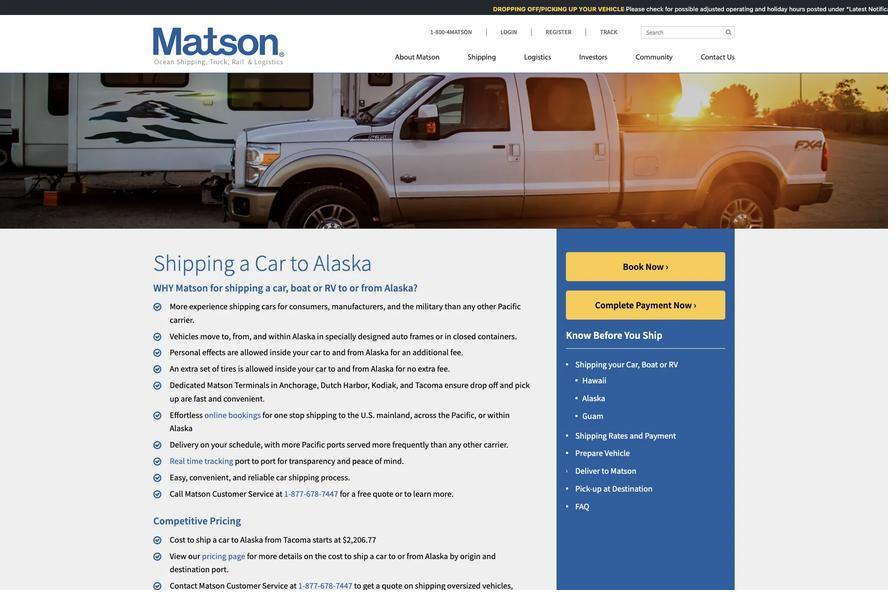 Task type: vqa. For each thing, say whether or not it's contained in the screenshot.
form
no



Task type: describe. For each thing, give the bounding box(es) containing it.
any inside more experience shipping cars for consumers, manufacturers, and the military than any other pacific carrier.
[[463, 301, 476, 312]]

guam
[[583, 411, 604, 422]]

car
[[255, 249, 286, 277]]

1 horizontal spatial at
[[334, 535, 341, 545]]

car up an extra set of tires is allowed inside your car to and from alaska for no extra fee. on the bottom of the page
[[310, 347, 321, 358]]

by
[[450, 551, 459, 562]]

real time tracking port to port for transparency and peace of mind.
[[170, 456, 404, 467]]

bookings
[[228, 410, 261, 421]]

closed
[[453, 331, 476, 342]]

matson for dedicated matson terminals in anchorage, dutch harbor, kodiak, and tacoma ensure drop off and pick up are fast and convenient.
[[207, 380, 233, 391]]

to inside know before you ship section
[[602, 466, 609, 477]]

harbor,
[[343, 380, 370, 391]]

shipping inside more experience shipping cars for consumers, manufacturers, and the military than any other pacific carrier.
[[229, 301, 260, 312]]

one
[[274, 410, 288, 421]]

your up tracking
[[211, 440, 227, 450]]

up inside know before you ship section
[[593, 484, 602, 494]]

logistics link
[[510, 49, 565, 68]]

off/picking
[[523, 5, 562, 13]]

for inside for one stop shipping to the u.s. mainland, across the pacific, or within alaska
[[263, 410, 273, 421]]

0 horizontal spatial pacific
[[302, 440, 325, 450]]

about matson
[[395, 54, 440, 61]]

designed
[[358, 331, 390, 342]]

pacific inside more experience shipping cars for consumers, manufacturers, and the military than any other pacific carrier.
[[498, 301, 521, 312]]

boat
[[642, 360, 658, 370]]

"latest
[[842, 5, 862, 13]]

schedule,
[[229, 440, 263, 450]]

for up experience
[[210, 281, 223, 294]]

before
[[594, 329, 623, 342]]

dedicated matson terminals in anchorage, dutch harbor, kodiak, and tacoma ensure drop off and pick up are fast and convenient.
[[170, 380, 530, 404]]

and down no
[[400, 380, 414, 391]]

personal
[[170, 347, 201, 358]]

and right from,
[[253, 331, 267, 342]]

hawaii
[[583, 375, 607, 386]]

faq link
[[576, 501, 590, 512]]

real
[[170, 456, 185, 467]]

0 horizontal spatial at
[[276, 489, 283, 499]]

hours
[[785, 5, 801, 13]]

from inside the for more details on the cost to ship a car to or from alaska by origin and destination port.
[[407, 551, 424, 562]]

process.
[[321, 472, 350, 483]]

a left free
[[352, 489, 356, 499]]

from up the manufacturers,
[[361, 281, 383, 294]]

online bookings link
[[205, 410, 261, 421]]

community
[[636, 54, 673, 61]]

view our pricing page
[[170, 551, 245, 562]]

for left no
[[396, 364, 406, 374]]

know before you ship section
[[545, 229, 747, 591]]

pick-
[[576, 484, 593, 494]]

prepare
[[576, 448, 603, 459]]

7447
[[322, 489, 338, 499]]

please
[[621, 5, 640, 13]]

pacific,
[[452, 410, 477, 421]]

1-800-4matson link
[[430, 28, 486, 36]]

and down specially
[[332, 347, 346, 358]]

contact us
[[701, 54, 735, 61]]

shipping inside for one stop shipping to the u.s. mainland, across the pacific, or within alaska
[[306, 410, 337, 421]]

manufacturers,
[[332, 301, 386, 312]]

effortless online bookings
[[170, 410, 261, 421]]

auto
[[392, 331, 408, 342]]

adjusted
[[695, 5, 720, 13]]

book now › link
[[566, 252, 726, 281]]

stop
[[289, 410, 305, 421]]

are inside dedicated matson terminals in anchorage, dutch harbor, kodiak, and tacoma ensure drop off and pick up are fast and convenient.
[[181, 393, 192, 404]]

notificati
[[864, 5, 888, 13]]

car down personal effects are allowed inside your car to and from alaska for an additional fee.
[[316, 364, 327, 374]]

0 vertical spatial ship
[[196, 535, 211, 545]]

tacoma inside dedicated matson terminals in anchorage, dutch harbor, kodiak, and tacoma ensure drop off and pick up are fast and convenient.
[[415, 380, 443, 391]]

truck and trailer at sunset after shipping car to alaska by matson. image
[[0, 58, 888, 229]]

logistics
[[524, 54, 551, 61]]

1 vertical spatial allowed
[[245, 364, 273, 374]]

the inside more experience shipping cars for consumers, manufacturers, and the military than any other pacific carrier.
[[402, 301, 414, 312]]

and up harbor, at the bottom left
[[337, 364, 351, 374]]

1 horizontal spatial are
[[227, 347, 239, 358]]

or inside the for more details on the cost to ship a car to or from alaska by origin and destination port.
[[398, 551, 405, 562]]

anchorage,
[[279, 380, 319, 391]]

and down delivery on your schedule, with more pacific ports served more frequently than any other carrier.
[[337, 456, 351, 467]]

search image
[[726, 29, 732, 35]]

0 vertical spatial within
[[269, 331, 291, 342]]

shipping up 877-
[[289, 472, 319, 483]]

no
[[407, 364, 416, 374]]

Search search field
[[641, 26, 735, 38]]

and right off
[[500, 380, 514, 391]]

matson inside know before you ship section
[[611, 466, 637, 477]]

2 horizontal spatial more
[[372, 440, 391, 450]]

a up pricing on the bottom of page
[[213, 535, 217, 545]]

kodiak,
[[372, 380, 398, 391]]

destination
[[170, 564, 210, 575]]

or inside section
[[660, 360, 667, 370]]

ensure
[[445, 380, 469, 391]]

your up an extra set of tires is allowed inside your car to and from alaska for no extra fee. on the bottom of the page
[[293, 347, 309, 358]]

operating
[[721, 5, 749, 13]]

deliver
[[576, 466, 600, 477]]

about
[[395, 54, 415, 61]]

more inside the for more details on the cost to ship a car to or from alaska by origin and destination port.
[[259, 551, 277, 562]]

your inside know before you ship section
[[609, 360, 625, 370]]

our
[[188, 551, 200, 562]]

shipping rates and payment link
[[576, 430, 676, 441]]

check
[[642, 5, 659, 13]]

1 vertical spatial other
[[463, 440, 482, 450]]

carrier. for delivery on your schedule, with more pacific ports served more frequently than any other carrier.
[[484, 440, 509, 450]]

shipping your car, boat or rv
[[576, 360, 678, 370]]

top menu navigation
[[395, 49, 735, 68]]

alaska inside know before you ship section
[[583, 393, 606, 404]]

car,
[[273, 281, 289, 294]]

shipping a car to alaska
[[153, 249, 372, 277]]

0 vertical spatial inside
[[270, 347, 291, 358]]

convenient.
[[223, 393, 265, 404]]

transparency
[[289, 456, 335, 467]]

why matson for shipping a car, boat or rv to or from alaska?
[[153, 281, 418, 294]]

shipping link
[[454, 49, 510, 68]]

1 vertical spatial 1-
[[284, 489, 291, 499]]

car,
[[626, 360, 640, 370]]

blue matson logo with ocean, shipping, truck, rail and logistics written beneath it. image
[[153, 28, 285, 66]]

from,
[[233, 331, 252, 342]]

from up harbor, at the bottom left
[[352, 364, 369, 374]]

real time tracking link
[[170, 456, 233, 467]]

and inside know before you ship section
[[630, 430, 643, 441]]

why
[[153, 281, 174, 294]]

about matson link
[[395, 49, 454, 68]]

shipping down 'shipping a car to alaska'
[[225, 281, 263, 294]]

under
[[824, 5, 840, 13]]

shipping for shipping your car, boat or rv
[[576, 360, 607, 370]]

alaska up the manufacturers,
[[314, 249, 372, 277]]

consumers,
[[289, 301, 330, 312]]

for left an
[[391, 347, 400, 358]]

than inside more experience shipping cars for consumers, manufacturers, and the military than any other pacific carrier.
[[445, 301, 461, 312]]

effortless
[[170, 410, 203, 421]]

page
[[228, 551, 245, 562]]

pick-up at destination
[[576, 484, 653, 494]]

and right fast
[[208, 393, 222, 404]]

the right across
[[438, 410, 450, 421]]

convenient,
[[189, 472, 231, 483]]

complete payment now › link
[[566, 291, 726, 320]]

pick-up at destination link
[[576, 484, 653, 494]]

boat
[[291, 281, 311, 294]]

service
[[248, 489, 274, 499]]

alaska up personal effects are allowed inside your car to and from alaska for an additional fee.
[[293, 331, 315, 342]]

or inside for one stop shipping to the u.s. mainland, across the pacific, or within alaska
[[478, 410, 486, 421]]

and inside more experience shipping cars for consumers, manufacturers, and the military than any other pacific carrier.
[[387, 301, 401, 312]]

0 vertical spatial payment
[[636, 299, 672, 311]]



Task type: locate. For each thing, give the bounding box(es) containing it.
us
[[727, 54, 735, 61]]

book
[[623, 261, 644, 273]]

for right check
[[660, 5, 668, 13]]

0 horizontal spatial ship
[[196, 535, 211, 545]]

to inside for one stop shipping to the u.s. mainland, across the pacific, or within alaska
[[339, 410, 346, 421]]

rv right boat
[[669, 360, 678, 370]]

1 vertical spatial than
[[431, 440, 447, 450]]

1 horizontal spatial up
[[593, 484, 602, 494]]

deliver to matson link
[[576, 466, 637, 477]]

0 horizontal spatial up
[[170, 393, 179, 404]]

1 horizontal spatial rv
[[669, 360, 678, 370]]

for down with in the left bottom of the page
[[277, 456, 287, 467]]

inside up an extra set of tires is allowed inside your car to and from alaska for no extra fee. on the bottom of the page
[[270, 347, 291, 358]]

800-
[[436, 28, 447, 36]]

1 vertical spatial are
[[181, 393, 192, 404]]

mainland,
[[377, 410, 412, 421]]

1 horizontal spatial now ›
[[674, 299, 697, 311]]

and up customer
[[233, 472, 246, 483]]

track link
[[586, 28, 618, 36]]

matson for why matson for shipping a car, boat or rv to or from alaska?
[[176, 281, 208, 294]]

served
[[347, 440, 371, 450]]

port down with in the left bottom of the page
[[261, 456, 276, 467]]

1 vertical spatial payment
[[645, 430, 676, 441]]

possible
[[670, 5, 694, 13]]

within
[[269, 331, 291, 342], [488, 410, 510, 421]]

alaska inside for one stop shipping to the u.s. mainland, across the pacific, or within alaska
[[170, 423, 193, 434]]

2 horizontal spatial in
[[445, 331, 452, 342]]

extra right an
[[181, 364, 198, 374]]

ports
[[327, 440, 345, 450]]

a left car
[[239, 249, 250, 277]]

and right origin
[[482, 551, 496, 562]]

within inside for one stop shipping to the u.s. mainland, across the pacific, or within alaska
[[488, 410, 510, 421]]

other up the "containers."
[[477, 301, 496, 312]]

1 horizontal spatial on
[[304, 551, 313, 562]]

move
[[200, 331, 220, 342]]

know before you ship
[[566, 329, 663, 342]]

0 horizontal spatial rv
[[325, 281, 336, 294]]

1 horizontal spatial tacoma
[[415, 380, 443, 391]]

alaska inside the for more details on the cost to ship a car to or from alaska by origin and destination port.
[[425, 551, 448, 562]]

shipping up the hawaii
[[576, 360, 607, 370]]

shipping right stop
[[306, 410, 337, 421]]

1 vertical spatial tacoma
[[283, 535, 311, 545]]

shipping up why
[[153, 249, 235, 277]]

0 vertical spatial on
[[200, 440, 209, 450]]

destination
[[612, 484, 653, 494]]

0 horizontal spatial within
[[269, 331, 291, 342]]

from down vehicles move to, from, and within alaska in specially designed auto frames or in closed containers.
[[347, 347, 364, 358]]

matson inside dedicated matson terminals in anchorage, dutch harbor, kodiak, and tacoma ensure drop off and pick up are fast and convenient.
[[207, 380, 233, 391]]

the left u.s.
[[348, 410, 359, 421]]

dropping off/picking up your vehicle please check for possible adjusted operating and holiday hours posted under "latest notificati
[[488, 5, 888, 13]]

0 horizontal spatial tacoma
[[283, 535, 311, 545]]

1 vertical spatial on
[[304, 551, 313, 562]]

1 extra from the left
[[181, 364, 198, 374]]

inside up anchorage,
[[275, 364, 296, 374]]

more.
[[433, 489, 454, 499]]

within down off
[[488, 410, 510, 421]]

1 horizontal spatial 1-
[[430, 28, 436, 36]]

details
[[279, 551, 302, 562]]

for inside the for more details on the cost to ship a car to or from alaska by origin and destination port.
[[247, 551, 257, 562]]

ship
[[643, 329, 663, 342]]

at inside know before you ship section
[[604, 484, 611, 494]]

a down $2,206.77
[[370, 551, 374, 562]]

0 horizontal spatial any
[[449, 440, 462, 450]]

1 horizontal spatial carrier.
[[484, 440, 509, 450]]

matson
[[416, 54, 440, 61], [176, 281, 208, 294], [207, 380, 233, 391], [611, 466, 637, 477], [185, 489, 211, 499]]

complete payment now ›
[[595, 299, 697, 311]]

time
[[187, 456, 203, 467]]

1 vertical spatial now ›
[[674, 299, 697, 311]]

port down schedule,
[[235, 456, 250, 467]]

0 vertical spatial carrier.
[[170, 315, 195, 325]]

0 vertical spatial of
[[212, 364, 219, 374]]

1 vertical spatial carrier.
[[484, 440, 509, 450]]

your
[[293, 347, 309, 358], [609, 360, 625, 370], [298, 364, 314, 374], [211, 440, 227, 450]]

off
[[489, 380, 498, 391]]

alaska down effortless
[[170, 423, 193, 434]]

car up pricing page link
[[219, 535, 230, 545]]

than
[[445, 301, 461, 312], [431, 440, 447, 450]]

0 vertical spatial now ›
[[646, 261, 669, 273]]

car down real time tracking port to port for transparency and peace of mind.
[[276, 472, 287, 483]]

1 horizontal spatial more
[[282, 440, 300, 450]]

on right details
[[304, 551, 313, 562]]

guam link
[[583, 411, 604, 422]]

customer
[[212, 489, 246, 499]]

than right military
[[445, 301, 461, 312]]

up
[[564, 5, 573, 13]]

a left car,
[[265, 281, 271, 294]]

any up "closed"
[[463, 301, 476, 312]]

for inside more experience shipping cars for consumers, manufacturers, and the military than any other pacific carrier.
[[278, 301, 288, 312]]

other inside more experience shipping cars for consumers, manufacturers, and the military than any other pacific carrier.
[[477, 301, 496, 312]]

matson right about on the left of the page
[[416, 54, 440, 61]]

a inside the for more details on the cost to ship a car to or from alaska by origin and destination port.
[[370, 551, 374, 562]]

alaska up page
[[240, 535, 263, 545]]

alaska?
[[385, 281, 418, 294]]

cost to ship a car to alaska from tacoma starts at $2,206.77
[[170, 535, 376, 545]]

reliable
[[248, 472, 274, 483]]

0 vertical spatial are
[[227, 347, 239, 358]]

allowed down from,
[[240, 347, 268, 358]]

1-800-4matson
[[430, 28, 472, 36]]

the inside the for more details on the cost to ship a car to or from alaska by origin and destination port.
[[315, 551, 327, 562]]

fee. down "closed"
[[451, 347, 463, 358]]

the left cost
[[315, 551, 327, 562]]

other down pacific,
[[463, 440, 482, 450]]

2 port from the left
[[261, 456, 276, 467]]

carrier. for more experience shipping cars for consumers, manufacturers, and the military than any other pacific carrier.
[[170, 315, 195, 325]]

0 vertical spatial any
[[463, 301, 476, 312]]

are up tires
[[227, 347, 239, 358]]

specially
[[326, 331, 356, 342]]

0 horizontal spatial carrier.
[[170, 315, 195, 325]]

your
[[574, 5, 592, 13]]

1 vertical spatial any
[[449, 440, 462, 450]]

alaska left "by"
[[425, 551, 448, 562]]

1 port from the left
[[235, 456, 250, 467]]

0 horizontal spatial are
[[181, 393, 192, 404]]

0 vertical spatial than
[[445, 301, 461, 312]]

matson down convenient,
[[185, 489, 211, 499]]

0 vertical spatial pacific
[[498, 301, 521, 312]]

at right 'service'
[[276, 489, 283, 499]]

carrier. inside more experience shipping cars for consumers, manufacturers, and the military than any other pacific carrier.
[[170, 315, 195, 325]]

extra right no
[[418, 364, 436, 374]]

of left mind.
[[375, 456, 382, 467]]

tacoma up details
[[283, 535, 311, 545]]

matson inside about matson link
[[416, 54, 440, 61]]

on inside the for more details on the cost to ship a car to or from alaska by origin and destination port.
[[304, 551, 313, 562]]

0 horizontal spatial in
[[271, 380, 278, 391]]

competitive
[[153, 515, 208, 528]]

1- left 4matson
[[430, 28, 436, 36]]

shipping for shipping rates and payment
[[576, 430, 607, 441]]

0 horizontal spatial now ›
[[646, 261, 669, 273]]

and inside the for more details on the cost to ship a car to or from alaska by origin and destination port.
[[482, 551, 496, 562]]

tacoma down no
[[415, 380, 443, 391]]

1 horizontal spatial of
[[375, 456, 382, 467]]

1 horizontal spatial within
[[488, 410, 510, 421]]

for right cars
[[278, 301, 288, 312]]

1 vertical spatial fee.
[[437, 364, 450, 374]]

login
[[501, 28, 517, 36]]

0 vertical spatial rv
[[325, 281, 336, 294]]

0 horizontal spatial 1-
[[284, 489, 291, 499]]

more up mind.
[[372, 440, 391, 450]]

register
[[546, 28, 572, 36]]

1 vertical spatial up
[[593, 484, 602, 494]]

678-
[[306, 489, 322, 499]]

ship up view our pricing page
[[196, 535, 211, 545]]

within down cars
[[269, 331, 291, 342]]

0 vertical spatial 1-
[[430, 28, 436, 36]]

ship inside the for more details on the cost to ship a car to or from alaska by origin and destination port.
[[353, 551, 368, 562]]

shipping for shipping a car to alaska
[[153, 249, 235, 277]]

an
[[402, 347, 411, 358]]

alaska down designed
[[366, 347, 389, 358]]

2 extra from the left
[[418, 364, 436, 374]]

1 vertical spatial of
[[375, 456, 382, 467]]

in right terminals
[[271, 380, 278, 391]]

quote
[[373, 489, 394, 499]]

and down alaska?
[[387, 301, 401, 312]]

payment right rates
[[645, 430, 676, 441]]

alaska up kodiak,
[[371, 364, 394, 374]]

up inside dedicated matson terminals in anchorage, dutch harbor, kodiak, and tacoma ensure drop off and pick up are fast and convenient.
[[170, 393, 179, 404]]

view
[[170, 551, 187, 562]]

allowed up terminals
[[245, 364, 273, 374]]

for one stop shipping to the u.s. mainland, across the pacific, or within alaska
[[170, 410, 510, 434]]

than right frequently
[[431, 440, 447, 450]]

on
[[200, 440, 209, 450], [304, 551, 313, 562]]

payment up ship
[[636, 299, 672, 311]]

register link
[[531, 28, 586, 36]]

1 vertical spatial inside
[[275, 364, 296, 374]]

2 horizontal spatial at
[[604, 484, 611, 494]]

mind.
[[384, 456, 404, 467]]

book now ›
[[623, 261, 669, 273]]

1 vertical spatial rv
[[669, 360, 678, 370]]

matson down "vehicle"
[[611, 466, 637, 477]]

in inside dedicated matson terminals in anchorage, dutch harbor, kodiak, and tacoma ensure drop off and pick up are fast and convenient.
[[271, 380, 278, 391]]

more
[[170, 301, 188, 312]]

in up personal effects are allowed inside your car to and from alaska for an additional fee.
[[317, 331, 324, 342]]

across
[[414, 410, 437, 421]]

matson for about matson
[[416, 54, 440, 61]]

any down pacific,
[[449, 440, 462, 450]]

and left holiday on the right top of the page
[[750, 5, 761, 13]]

0 horizontal spatial of
[[212, 364, 219, 374]]

up down 'deliver to matson' link
[[593, 484, 602, 494]]

1 horizontal spatial any
[[463, 301, 476, 312]]

1 horizontal spatial in
[[317, 331, 324, 342]]

fee. up ensure
[[437, 364, 450, 374]]

are down dedicated
[[181, 393, 192, 404]]

1 horizontal spatial pacific
[[498, 301, 521, 312]]

1 horizontal spatial fee.
[[451, 347, 463, 358]]

free
[[358, 489, 371, 499]]

0 vertical spatial fee.
[[451, 347, 463, 358]]

1- left 678-
[[284, 489, 291, 499]]

None search field
[[641, 26, 735, 38]]

cost
[[170, 535, 185, 545]]

0 horizontal spatial fee.
[[437, 364, 450, 374]]

1-
[[430, 28, 436, 36], [284, 489, 291, 499]]

shipping down 4matson
[[468, 54, 496, 61]]

complete
[[595, 299, 634, 311]]

any
[[463, 301, 476, 312], [449, 440, 462, 450]]

extra
[[181, 364, 198, 374], [418, 364, 436, 374]]

shipping up prepare
[[576, 430, 607, 441]]

your up anchorage,
[[298, 364, 314, 374]]

0 vertical spatial up
[[170, 393, 179, 404]]

pick
[[515, 380, 530, 391]]

at right starts
[[334, 535, 341, 545]]

alaska
[[314, 249, 372, 277], [293, 331, 315, 342], [366, 347, 389, 358], [371, 364, 394, 374], [583, 393, 606, 404], [170, 423, 193, 434], [240, 535, 263, 545], [425, 551, 448, 562]]

shipping left cars
[[229, 301, 260, 312]]

starts
[[313, 535, 332, 545]]

up
[[170, 393, 179, 404], [593, 484, 602, 494]]

cost
[[328, 551, 343, 562]]

1 vertical spatial ship
[[353, 551, 368, 562]]

vehicle
[[593, 5, 620, 13]]

car down $2,206.77
[[376, 551, 387, 562]]

at down 'deliver to matson' link
[[604, 484, 611, 494]]

0 horizontal spatial extra
[[181, 364, 198, 374]]

set
[[200, 364, 210, 374]]

0 vertical spatial allowed
[[240, 347, 268, 358]]

matson for call matson customer service at 1-877-678-7447 for a free quote or to learn more.
[[185, 489, 211, 499]]

shipping rates and payment
[[576, 430, 676, 441]]

pricing
[[210, 515, 241, 528]]

ship
[[196, 535, 211, 545], [353, 551, 368, 562]]

car
[[310, 347, 321, 358], [316, 364, 327, 374], [276, 472, 287, 483], [219, 535, 230, 545], [376, 551, 387, 562]]

1 vertical spatial within
[[488, 410, 510, 421]]

prepare vehicle link
[[576, 448, 630, 459]]

personal effects are allowed inside your car to and from alaska for an additional fee.
[[170, 347, 463, 358]]

contact
[[701, 54, 726, 61]]

car inside the for more details on the cost to ship a car to or from alaska by origin and destination port.
[[376, 551, 387, 562]]

or
[[313, 281, 323, 294], [350, 281, 359, 294], [436, 331, 443, 342], [660, 360, 667, 370], [478, 410, 486, 421], [395, 489, 403, 499], [398, 551, 405, 562]]

0 vertical spatial tacoma
[[415, 380, 443, 391]]

origin
[[460, 551, 481, 562]]

0 vertical spatial other
[[477, 301, 496, 312]]

rv inside know before you ship section
[[669, 360, 678, 370]]

from left "by"
[[407, 551, 424, 562]]

for more details on the cost to ship a car to or from alaska by origin and destination port.
[[170, 551, 496, 575]]

1 horizontal spatial ship
[[353, 551, 368, 562]]

1 vertical spatial pacific
[[302, 440, 325, 450]]

dutch
[[321, 380, 342, 391]]

posted
[[802, 5, 822, 13]]

easy,
[[170, 472, 188, 483]]

community link
[[622, 49, 687, 68]]

shipping inside 'top menu' navigation
[[468, 54, 496, 61]]

tracking
[[205, 456, 233, 467]]

of right "set"
[[212, 364, 219, 374]]

for right 7447
[[340, 489, 350, 499]]

shipping for shipping
[[468, 54, 496, 61]]

ship down $2,206.77
[[353, 551, 368, 562]]

1 horizontal spatial port
[[261, 456, 276, 467]]

fee.
[[451, 347, 463, 358], [437, 364, 450, 374]]

rv up consumers,
[[325, 281, 336, 294]]

for right page
[[247, 551, 257, 562]]

0 horizontal spatial more
[[259, 551, 277, 562]]

in left "closed"
[[445, 331, 452, 342]]

1 horizontal spatial extra
[[418, 364, 436, 374]]

matson down tires
[[207, 380, 233, 391]]

0 horizontal spatial port
[[235, 456, 250, 467]]

up down dedicated
[[170, 393, 179, 404]]

pacific up transparency
[[302, 440, 325, 450]]

matson up more
[[176, 281, 208, 294]]

0 horizontal spatial on
[[200, 440, 209, 450]]

more up real time tracking port to port for transparency and peace of mind.
[[282, 440, 300, 450]]

for left one
[[263, 410, 273, 421]]

from up details
[[265, 535, 282, 545]]



